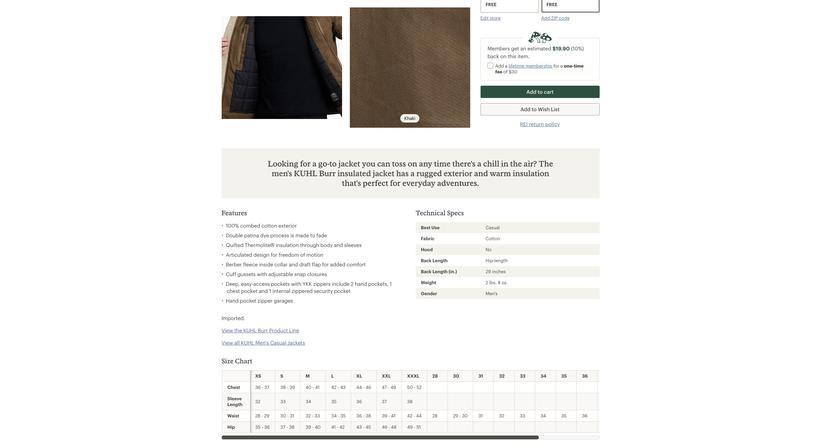 Task type: locate. For each thing, give the bounding box(es) containing it.
2 vertical spatial kuhl
[[241, 340, 254, 346]]

lbs.
[[489, 280, 497, 285]]

kuhl right men's
[[294, 169, 317, 178]]

1 horizontal spatial on
[[500, 53, 507, 59]]

chest
[[227, 288, 240, 294]]

length for back length
[[433, 258, 448, 263]]

back up weight
[[421, 269, 432, 274]]

1 vertical spatial length
[[433, 269, 448, 274]]

1 horizontal spatial with
[[291, 281, 301, 287]]

0 vertical spatial kuhl
[[294, 169, 317, 178]]

49
[[391, 385, 396, 390], [407, 425, 413, 430]]

inches
[[492, 269, 506, 274]]

jackets
[[288, 340, 305, 346]]

2 left "hand"
[[351, 281, 354, 287]]

1 vertical spatial insulation
[[276, 242, 299, 248]]

0 horizontal spatial men's
[[255, 340, 269, 346]]

1 horizontal spatial 40
[[315, 425, 321, 430]]

1 horizontal spatial 29
[[453, 413, 458, 419]]

xs
[[255, 374, 261, 379]]

exterior inside features element
[[278, 223, 297, 229]]

37 left 38 - 39
[[264, 385, 269, 390]]

can
[[377, 159, 390, 168]]

free button up 'code'
[[541, 0, 600, 13]]

1 vertical spatial exterior
[[278, 223, 297, 229]]

44
[[356, 385, 362, 390], [416, 413, 422, 419]]

men's down lbs.
[[486, 291, 498, 296]]

1 vertical spatial 1
[[269, 288, 271, 294]]

0 vertical spatial 43
[[340, 385, 346, 390]]

length inside size-chart 'element'
[[227, 402, 243, 408]]

1 vertical spatial 46
[[382, 425, 387, 430]]

features
[[222, 209, 247, 217]]

39 up 46 - 48
[[382, 413, 387, 419]]

2 vertical spatial 39
[[306, 425, 311, 430]]

view for view all kuhl men's casual jackets
[[222, 340, 233, 346]]

view all kuhl men's casual jackets link
[[222, 334, 305, 347]]

and down access
[[259, 288, 268, 294]]

articulated design for freedom of motion
[[226, 252, 323, 258]]

40 - 41
[[306, 385, 320, 390]]

design
[[253, 252, 270, 258]]

time down (10%)
[[574, 63, 584, 69]]

chill
[[483, 159, 499, 168]]

time up rugged
[[434, 159, 451, 168]]

2 left lbs.
[[486, 280, 488, 285]]

2 horizontal spatial 41
[[391, 413, 395, 419]]

2
[[486, 280, 488, 285], [351, 281, 354, 287]]

exterior up adventures.
[[444, 169, 472, 178]]

exterior up is
[[278, 223, 297, 229]]

view inside 'link'
[[222, 340, 233, 346]]

jacket up insulated
[[339, 159, 360, 168]]

1 vertical spatial the
[[234, 328, 242, 334]]

kuhl up view all kuhl men's casual jackets 'link'
[[243, 328, 256, 334]]

and right body
[[334, 242, 343, 248]]

looking for a go-to jacket you can toss on any time there's a chill in the air? the men's kuhl burr insulated jacket has a rugged exterior and warm insulation that's perfect for everyday adventures.
[[268, 159, 553, 188]]

add inside button
[[520, 106, 531, 112]]

sleeve length
[[227, 396, 243, 408]]

2 horizontal spatial 42
[[407, 413, 412, 419]]

37 - 38
[[280, 425, 294, 430]]

39 for 39 - 40
[[306, 425, 311, 430]]

46 left "47"
[[366, 385, 371, 390]]

policy
[[545, 121, 560, 127]]

added
[[330, 262, 345, 268]]

37 down 30 - 31
[[280, 425, 285, 430]]

time inside looking for a go-to jacket you can toss on any time there's a chill in the air? the men's kuhl burr insulated jacket has a rugged exterior and warm insulation that's perfect for everyday adventures.
[[434, 159, 451, 168]]

chest
[[227, 385, 240, 390]]

46 - 48
[[382, 425, 397, 430]]

2 horizontal spatial 30
[[462, 413, 468, 419]]

0 vertical spatial of
[[503, 69, 508, 74]]

the inside view the kuhl burr product line link
[[234, 328, 242, 334]]

a right the has
[[411, 169, 415, 178]]

rei return policy
[[520, 121, 560, 127]]

2 back from the top
[[421, 269, 432, 274]]

0 vertical spatial length
[[433, 258, 448, 263]]

line
[[289, 328, 299, 334]]

2 free button from the left
[[541, 0, 600, 13]]

double
[[226, 232, 243, 239]]

39 for 39 - 41
[[382, 413, 387, 419]]

to inside popup button
[[538, 89, 543, 95]]

jacket down can
[[373, 169, 395, 178]]

add left cart
[[526, 89, 537, 95]]

with inside deep, easy-access pockets with ykk zippers include 2 hand pockets, 1 chest pocket and 1 internal zippered security pocket
[[291, 281, 301, 287]]

46 left 48
[[382, 425, 387, 430]]

0 vertical spatial time
[[574, 63, 584, 69]]

1 up "zipper"
[[269, 288, 271, 294]]

insulation inside features element
[[276, 242, 299, 248]]

1 back from the top
[[421, 258, 432, 263]]

of $30
[[502, 69, 517, 74]]

2 view from the top
[[222, 340, 233, 346]]

the up all
[[234, 328, 242, 334]]

on left any
[[408, 159, 417, 168]]

47 - 49
[[382, 385, 396, 390]]

1 vertical spatial back
[[421, 269, 432, 274]]

0 horizontal spatial 29
[[264, 413, 269, 419]]

casual up cotton
[[486, 225, 500, 230]]

1 view from the top
[[222, 328, 233, 334]]

length up the "back length (in.)"
[[433, 258, 448, 263]]

1 vertical spatial 41
[[391, 413, 395, 419]]

men's down view the kuhl burr product line
[[255, 340, 269, 346]]

add to wish list
[[520, 106, 560, 112]]

1 vertical spatial on
[[408, 159, 417, 168]]

37
[[264, 385, 269, 390], [382, 399, 387, 405], [280, 425, 285, 430]]

0 horizontal spatial 40
[[306, 385, 311, 390]]

1 horizontal spatial 46
[[382, 425, 387, 430]]

add for add zip code
[[541, 15, 550, 21]]

members
[[488, 45, 510, 51]]

1 horizontal spatial jacket
[[373, 169, 395, 178]]

49 - 51
[[407, 425, 421, 430]]

42 up the 49 - 51
[[407, 413, 412, 419]]

back length (in.)
[[421, 269, 457, 274]]

1 horizontal spatial of
[[503, 69, 508, 74]]

back down hood
[[421, 258, 432, 263]]

40 down m
[[306, 385, 311, 390]]

security
[[314, 288, 333, 294]]

add for add a lifetime membership for a
[[495, 63, 504, 69]]

to inside looking for a go-to jacket you can toss on any time there's a chill in the air? the men's kuhl burr insulated jacket has a rugged exterior and warm insulation that's perfect for everyday adventures.
[[330, 159, 337, 168]]

add up the fee
[[495, 63, 504, 69]]

1 right pockets,
[[390, 281, 392, 287]]

44 down xl
[[356, 385, 362, 390]]

internal
[[272, 288, 290, 294]]

add inside "button"
[[541, 15, 550, 21]]

1 free from the left
[[486, 2, 497, 7]]

1 vertical spatial casual
[[270, 340, 286, 346]]

add up rei in the top of the page
[[520, 106, 531, 112]]

0 vertical spatial exterior
[[444, 169, 472, 178]]

kuhl right all
[[241, 340, 254, 346]]

best use
[[421, 225, 440, 230]]

1 vertical spatial 49
[[407, 425, 413, 430]]

0 horizontal spatial 46
[[366, 385, 371, 390]]

1 vertical spatial men's
[[255, 340, 269, 346]]

on left this
[[500, 53, 507, 59]]

- for 50 - 52
[[414, 385, 415, 390]]

fabric
[[421, 236, 434, 241]]

1 free button from the left
[[481, 0, 539, 13]]

1 vertical spatial 37
[[382, 399, 387, 405]]

30 for 30
[[453, 374, 459, 379]]

lifetime membership button
[[509, 63, 552, 69]]

0 vertical spatial on
[[500, 53, 507, 59]]

2 vertical spatial length
[[227, 402, 243, 408]]

0 horizontal spatial 2
[[351, 281, 354, 287]]

1 vertical spatial 42
[[407, 413, 412, 419]]

1 horizontal spatial 39
[[306, 425, 311, 430]]

- for 43 - 45
[[363, 425, 364, 430]]

36 - 38
[[356, 413, 371, 419]]

- for 36 - 38
[[363, 413, 364, 419]]

1 vertical spatial of
[[300, 252, 305, 258]]

add inside popup button
[[526, 89, 537, 95]]

- for 46 - 48
[[388, 425, 390, 430]]

1 horizontal spatial 42
[[340, 425, 345, 430]]

0 horizontal spatial jacket
[[339, 159, 360, 168]]

on inside members get an estimated $19.90 (10%) back on this item.
[[500, 53, 507, 59]]

1 vertical spatial 44
[[416, 413, 422, 419]]

pocket down easy-
[[241, 288, 258, 294]]

features element
[[222, 222, 405, 347]]

closures
[[307, 271, 327, 277]]

42 down 34 - 35
[[340, 425, 345, 430]]

insulation up freedom
[[276, 242, 299, 248]]

of
[[503, 69, 508, 74], [300, 252, 305, 258]]

2 inside deep, easy-access pockets with ykk zippers include 2 hand pockets, 1 chest pocket and 1 internal zippered security pocket
[[351, 281, 354, 287]]

1 vertical spatial 39
[[382, 413, 387, 419]]

view left all
[[222, 340, 233, 346]]

39 down 32 - 33
[[306, 425, 311, 430]]

cotton
[[261, 223, 277, 229]]

0 vertical spatial 46
[[366, 385, 371, 390]]

1 horizontal spatial 37
[[280, 425, 285, 430]]

with
[[257, 271, 267, 277], [291, 281, 301, 287]]

36 - 37
[[255, 385, 269, 390]]

of right the fee
[[503, 69, 508, 74]]

length for back length (in.)
[[433, 269, 448, 274]]

0 horizontal spatial 41
[[315, 385, 320, 390]]

1 horizontal spatial insulation
[[513, 169, 549, 178]]

0 vertical spatial 41
[[315, 385, 320, 390]]

2 horizontal spatial 37
[[382, 399, 387, 405]]

38 down 30 - 31
[[289, 425, 294, 430]]

0 horizontal spatial insulation
[[276, 242, 299, 248]]

28 for xl
[[432, 374, 438, 379]]

size-chart element
[[222, 371, 672, 433]]

1 vertical spatial 40
[[315, 425, 321, 430]]

2 vertical spatial 37
[[280, 425, 285, 430]]

0 horizontal spatial on
[[408, 159, 417, 168]]

and down chill
[[474, 169, 488, 178]]

1 horizontal spatial free
[[547, 2, 557, 7]]

42 - 44
[[407, 413, 422, 419]]

to
[[538, 89, 543, 95], [532, 106, 537, 112], [330, 159, 337, 168], [310, 232, 315, 239]]

49 right "47"
[[391, 385, 396, 390]]

0 horizontal spatial time
[[434, 159, 451, 168]]

of up draft
[[300, 252, 305, 258]]

1 horizontal spatial free button
[[541, 0, 600, 13]]

casual down product
[[270, 340, 286, 346]]

burr up view all kuhl men's casual jackets 'link'
[[258, 328, 268, 334]]

0 horizontal spatial free button
[[481, 0, 539, 13]]

1 vertical spatial view
[[222, 340, 233, 346]]

free up edit store
[[486, 2, 497, 7]]

42 down l
[[331, 385, 336, 390]]

any
[[419, 159, 432, 168]]

snap
[[294, 271, 306, 277]]

add for add to cart
[[526, 89, 537, 95]]

xxl
[[382, 374, 391, 379]]

0 horizontal spatial 39
[[290, 385, 295, 390]]

for up the collar
[[271, 252, 277, 258]]

50
[[407, 385, 413, 390]]

0 vertical spatial 37
[[264, 385, 269, 390]]

easy-
[[241, 281, 253, 287]]

and
[[474, 169, 488, 178], [334, 242, 343, 248], [289, 262, 298, 268], [259, 288, 268, 294]]

0 horizontal spatial 37
[[264, 385, 269, 390]]

add left zip
[[541, 15, 550, 21]]

back
[[421, 258, 432, 263], [421, 269, 432, 274]]

-
[[262, 385, 263, 390], [287, 385, 288, 390], [313, 385, 314, 390], [338, 385, 339, 390], [363, 385, 365, 390], [388, 385, 389, 390], [414, 385, 415, 390], [261, 413, 263, 419], [287, 413, 289, 419], [312, 413, 313, 419], [338, 413, 339, 419], [363, 413, 364, 419], [388, 413, 390, 419], [414, 413, 415, 419], [459, 413, 461, 419], [262, 425, 263, 430], [286, 425, 288, 430], [312, 425, 314, 430], [337, 425, 338, 430], [363, 425, 364, 430], [388, 425, 390, 430], [414, 425, 415, 430]]

go-
[[318, 159, 330, 168]]

insulation down air?
[[513, 169, 549, 178]]

34 - 35
[[331, 413, 346, 419]]

pocket down include
[[334, 288, 351, 294]]

38 - 39
[[280, 385, 295, 390]]

0 vertical spatial burr
[[319, 169, 336, 178]]

0 vertical spatial back
[[421, 258, 432, 263]]

the inside looking for a go-to jacket you can toss on any time there's a chill in the air? the men's kuhl burr insulated jacket has a rugged exterior and warm insulation that's perfect for everyday adventures.
[[510, 159, 522, 168]]

free button up store
[[481, 0, 539, 13]]

0 horizontal spatial with
[[257, 271, 267, 277]]

kuhl inside 'link'
[[241, 340, 254, 346]]

2 horizontal spatial 39
[[382, 413, 387, 419]]

estimated
[[528, 45, 551, 51]]

the right in
[[510, 159, 522, 168]]

41 down 34 - 35
[[331, 425, 336, 430]]

with up zippered on the left of the page
[[291, 281, 301, 287]]

1 vertical spatial time
[[434, 159, 451, 168]]

1 horizontal spatial burr
[[319, 169, 336, 178]]

rei
[[520, 121, 528, 127]]

0 vertical spatial 40
[[306, 385, 311, 390]]

0 horizontal spatial exterior
[[278, 223, 297, 229]]

0 vertical spatial men's
[[486, 291, 498, 296]]

43 left 44 - 46
[[340, 385, 346, 390]]

0 vertical spatial 42
[[331, 385, 336, 390]]

1 horizontal spatial exterior
[[444, 169, 472, 178]]

0 horizontal spatial the
[[234, 328, 242, 334]]

casual inside 'link'
[[270, 340, 286, 346]]

edit store
[[481, 15, 501, 21]]

40 down 32 - 33
[[315, 425, 321, 430]]

length down the sleeve at the left of the page
[[227, 402, 243, 408]]

1 horizontal spatial the
[[510, 159, 522, 168]]

0 vertical spatial the
[[510, 159, 522, 168]]

free up zip
[[547, 2, 557, 7]]

41 left '42 - 43' in the left of the page
[[315, 385, 320, 390]]

1 vertical spatial 43
[[356, 425, 362, 430]]

product
[[269, 328, 288, 334]]

view down imported.
[[222, 328, 233, 334]]

41 up 48
[[391, 413, 395, 419]]

insulation inside looking for a go-to jacket you can toss on any time there's a chill in the air? the men's kuhl burr insulated jacket has a rugged exterior and warm insulation that's perfect for everyday adventures.
[[513, 169, 549, 178]]

kuhl for product
[[243, 328, 256, 334]]

articulated
[[226, 252, 252, 258]]

28 up 35 - 36
[[255, 413, 260, 419]]

32 - 33
[[306, 413, 320, 419]]

0 horizontal spatial free
[[486, 2, 497, 7]]

32
[[499, 374, 505, 379], [255, 399, 260, 405], [306, 413, 311, 419], [499, 413, 504, 419]]

free for store
[[486, 2, 497, 7]]

37 down "47"
[[382, 399, 387, 405]]

0 vertical spatial view
[[222, 328, 233, 334]]

0 horizontal spatial 30
[[280, 413, 286, 419]]

43
[[340, 385, 346, 390], [356, 425, 362, 430]]

(10%)
[[571, 45, 584, 51]]

1 horizontal spatial 49
[[407, 425, 413, 430]]

body
[[320, 242, 333, 248]]

with up access
[[257, 271, 267, 277]]

0 horizontal spatial 44
[[356, 385, 362, 390]]

1 vertical spatial jacket
[[373, 169, 395, 178]]

39 left 40 - 41
[[290, 385, 295, 390]]

28 right 42 - 44
[[432, 413, 437, 419]]

28 right 'xxxl'
[[432, 374, 438, 379]]

return
[[529, 121, 544, 127]]

view the kuhl burr product line
[[222, 328, 299, 334]]

length down back length
[[433, 269, 448, 274]]

double patina dye process is made to fade
[[226, 232, 327, 239]]

a left one-
[[560, 63, 563, 69]]

pocket right 'hand'
[[240, 298, 256, 304]]

burr down go-
[[319, 169, 336, 178]]

44 up 51
[[416, 413, 422, 419]]

1 horizontal spatial 30
[[453, 374, 459, 379]]

- for 44 - 46
[[363, 385, 365, 390]]

for
[[554, 63, 559, 69], [300, 159, 311, 168], [390, 178, 401, 188], [271, 252, 277, 258], [322, 262, 329, 268]]

1 vertical spatial kuhl
[[243, 328, 256, 334]]

perfect
[[363, 178, 388, 188]]

quilted
[[226, 242, 244, 248]]

0 horizontal spatial of
[[300, 252, 305, 258]]

free button for edit store
[[481, 0, 539, 13]]

2 free from the left
[[547, 2, 557, 7]]

exterior inside looking for a go-to jacket you can toss on any time there's a chill in the air? the men's kuhl burr insulated jacket has a rugged exterior and warm insulation that's perfect for everyday adventures.
[[444, 169, 472, 178]]

0 horizontal spatial 1
[[269, 288, 271, 294]]

0 horizontal spatial casual
[[270, 340, 286, 346]]

to inside features element
[[310, 232, 315, 239]]

49 left 51
[[407, 425, 413, 430]]

1 vertical spatial with
[[291, 281, 301, 287]]

lifetime
[[509, 63, 524, 69]]

43 left 45
[[356, 425, 362, 430]]

size chart
[[222, 357, 252, 365]]

2 horizontal spatial 29
[[486, 269, 491, 274]]

41 for 40 - 41
[[315, 385, 320, 390]]



Task type: describe. For each thing, give the bounding box(es) containing it.
gender
[[421, 291, 437, 296]]

41 - 42
[[331, 425, 345, 430]]

hand
[[355, 281, 367, 287]]

sleeves
[[344, 242, 362, 248]]

for left one-
[[554, 63, 559, 69]]

0 vertical spatial 1
[[390, 281, 392, 287]]

- for 34 - 35
[[338, 413, 339, 419]]

41 for 39 - 41
[[391, 413, 395, 419]]

list
[[551, 106, 560, 112]]

- for 32 - 33
[[312, 413, 313, 419]]

- for 49 - 51
[[414, 425, 415, 430]]

wish
[[538, 106, 550, 112]]

for left go-
[[300, 159, 311, 168]]

8
[[498, 280, 501, 285]]

zippers
[[313, 281, 331, 287]]

fade
[[316, 232, 327, 239]]

- for 39 - 41
[[388, 413, 390, 419]]

an
[[520, 45, 526, 51]]

add to cart
[[526, 89, 554, 95]]

0 vertical spatial jacket
[[339, 159, 360, 168]]

free for zip
[[547, 2, 557, 7]]

burr inside view the kuhl burr product line link
[[258, 328, 268, 334]]

burr inside looking for a go-to jacket you can toss on any time there's a chill in the air? the men's kuhl burr insulated jacket has a rugged exterior and warm insulation that's perfect for everyday adventures.
[[319, 169, 336, 178]]

cuff gussets with adjustable snap closures
[[226, 271, 327, 277]]

deep,
[[226, 281, 240, 287]]

warm
[[490, 169, 511, 178]]

technical specs
[[416, 209, 464, 217]]

50 - 52
[[407, 385, 422, 390]]

and inside looking for a go-to jacket you can toss on any time there's a chill in the air? the men's kuhl burr insulated jacket has a rugged exterior and warm insulation that's perfect for everyday adventures.
[[474, 169, 488, 178]]

37 for 37
[[382, 399, 387, 405]]

back for back length (in.)
[[421, 269, 432, 274]]

chart
[[235, 357, 252, 365]]

1 horizontal spatial casual
[[486, 225, 500, 230]]

inside
[[259, 262, 273, 268]]

length
[[494, 258, 508, 263]]

- for 37 - 38
[[286, 425, 288, 430]]

this
[[508, 53, 516, 59]]

garages
[[274, 298, 293, 304]]

free button for add zip code
[[541, 0, 600, 13]]

edit
[[481, 15, 489, 21]]

draft
[[299, 262, 311, 268]]

39 - 40
[[306, 425, 321, 430]]

44 - 46
[[356, 385, 371, 390]]

store
[[490, 15, 501, 21]]

kuhl for casual
[[241, 340, 254, 346]]

hip-length
[[486, 258, 508, 263]]

zippered
[[292, 288, 313, 294]]

hip
[[227, 425, 235, 430]]

membership
[[526, 63, 552, 69]]

2 vertical spatial 42
[[340, 425, 345, 430]]

men's inside view all kuhl men's casual jackets 'link'
[[255, 340, 269, 346]]

berber
[[226, 262, 242, 268]]

to inside button
[[532, 106, 537, 112]]

31 for 39 - 41
[[478, 413, 483, 419]]

include
[[332, 281, 349, 287]]

0 vertical spatial 39
[[290, 385, 295, 390]]

2 lbs. 8 oz.
[[486, 280, 508, 285]]

- for 47 - 49
[[388, 385, 389, 390]]

add to cart button
[[481, 86, 600, 98]]

length for sleeve length
[[227, 402, 243, 408]]

khaki button
[[350, 7, 470, 128]]

a up "of $30" in the right top of the page
[[505, 63, 507, 69]]

in
[[501, 159, 509, 168]]

42 for 42 - 43
[[331, 385, 336, 390]]

patina
[[244, 232, 259, 239]]

100%
[[226, 223, 239, 229]]

on inside looking for a go-to jacket you can toss on any time there's a chill in the air? the men's kuhl burr insulated jacket has a rugged exterior and warm insulation that's perfect for everyday adventures.
[[408, 159, 417, 168]]

- for 39 - 40
[[312, 425, 314, 430]]

$19.90
[[553, 45, 570, 51]]

view for view the kuhl burr product line
[[222, 328, 233, 334]]

hip-
[[486, 258, 494, 263]]

0 vertical spatial 44
[[356, 385, 362, 390]]

code
[[559, 15, 570, 21]]

and inside deep, easy-access pockets with ykk zippers include 2 hand pockets, 1 chest pocket and 1 internal zippered security pocket
[[259, 288, 268, 294]]

- for 35 - 36
[[262, 425, 263, 430]]

hand
[[226, 298, 239, 304]]

for down the has
[[390, 178, 401, 188]]

1 horizontal spatial 44
[[416, 413, 422, 419]]

1 horizontal spatial 2
[[486, 280, 488, 285]]

m
[[306, 374, 310, 379]]

38 down s
[[280, 385, 286, 390]]

38 up 45
[[366, 413, 371, 419]]

28 for 36 - 38
[[432, 413, 437, 419]]

back
[[488, 53, 499, 59]]

all
[[234, 340, 240, 346]]

back length
[[421, 258, 448, 263]]

31 for xxl
[[478, 374, 483, 379]]

51
[[416, 425, 421, 430]]

oz.
[[502, 280, 508, 285]]

s
[[280, 374, 283, 379]]

cotton
[[486, 236, 500, 241]]

time inside one-time fee
[[574, 63, 584, 69]]

add zip code button
[[541, 15, 570, 21]]

technical
[[416, 209, 446, 217]]

48
[[391, 425, 397, 430]]

berber fleece inside collar and draft flap for added comfort
[[226, 262, 366, 268]]

quilted thermolite® insulation through body and sleeves
[[226, 242, 362, 248]]

specs
[[447, 209, 464, 217]]

back for back length
[[421, 258, 432, 263]]

- for 29 - 30
[[459, 413, 461, 419]]

insulated
[[338, 169, 371, 178]]

hand pocket zipper garages
[[226, 298, 293, 304]]

l
[[331, 374, 334, 379]]

29 for 29 - 30
[[453, 413, 458, 419]]

47
[[382, 385, 387, 390]]

37 for 37 - 38
[[280, 425, 285, 430]]

add for add to wish list
[[520, 106, 531, 112]]

1 horizontal spatial 41
[[331, 425, 336, 430]]

thermolite®
[[245, 242, 275, 248]]

hood
[[421, 247, 433, 252]]

- for 28 - 29
[[261, 413, 263, 419]]

- for 41 - 42
[[337, 425, 338, 430]]

- for 36 - 37
[[262, 385, 263, 390]]

a left go-
[[312, 159, 317, 168]]

waist
[[227, 413, 239, 419]]

sleeve
[[227, 396, 242, 402]]

0 vertical spatial 49
[[391, 385, 396, 390]]

kuhl inside looking for a go-to jacket you can toss on any time there's a chill in the air? the men's kuhl burr insulated jacket has a rugged exterior and warm insulation that's perfect for everyday adventures.
[[294, 169, 317, 178]]

weight
[[421, 280, 436, 285]]

air?
[[524, 159, 537, 168]]

and down freedom
[[289, 262, 298, 268]]

one-
[[564, 63, 574, 69]]

42 for 42 - 44
[[407, 413, 412, 419]]

(in.)
[[449, 269, 457, 274]]

- for 42 - 44
[[414, 413, 415, 419]]

cuff
[[226, 271, 236, 277]]

for right flap
[[322, 262, 329, 268]]

members get an estimated $19.90 (10%) back on this item.
[[488, 45, 584, 59]]

of inside features element
[[300, 252, 305, 258]]

- for 38 - 39
[[287, 385, 288, 390]]

collar
[[275, 262, 288, 268]]

- for 42 - 43
[[338, 385, 339, 390]]

30 - 31
[[280, 413, 294, 419]]

1 horizontal spatial 43
[[356, 425, 362, 430]]

29 for 29 inches
[[486, 269, 491, 274]]

zip
[[551, 15, 558, 21]]

add zip code
[[541, 15, 570, 21]]

42 - 43
[[331, 385, 346, 390]]

0 vertical spatial with
[[257, 271, 267, 277]]

made
[[295, 232, 309, 239]]

men's
[[272, 169, 292, 178]]

imported.
[[222, 315, 245, 321]]

deep, easy-access pockets with ykk zippers include 2 hand pockets, 1 chest pocket and 1 internal zippered security pocket
[[226, 281, 392, 294]]

is
[[290, 232, 294, 239]]

item.
[[518, 53, 530, 59]]

- for 40 - 41
[[313, 385, 314, 390]]

adjustable
[[268, 271, 293, 277]]

38 down 50
[[407, 399, 413, 405]]

a left chill
[[477, 159, 482, 168]]

30 for 30 - 31
[[280, 413, 286, 419]]

- for 30 - 31
[[287, 413, 289, 419]]

fee
[[495, 69, 502, 74]]



Task type: vqa. For each thing, say whether or not it's contained in the screenshot.
the : associated with Nights out
no



